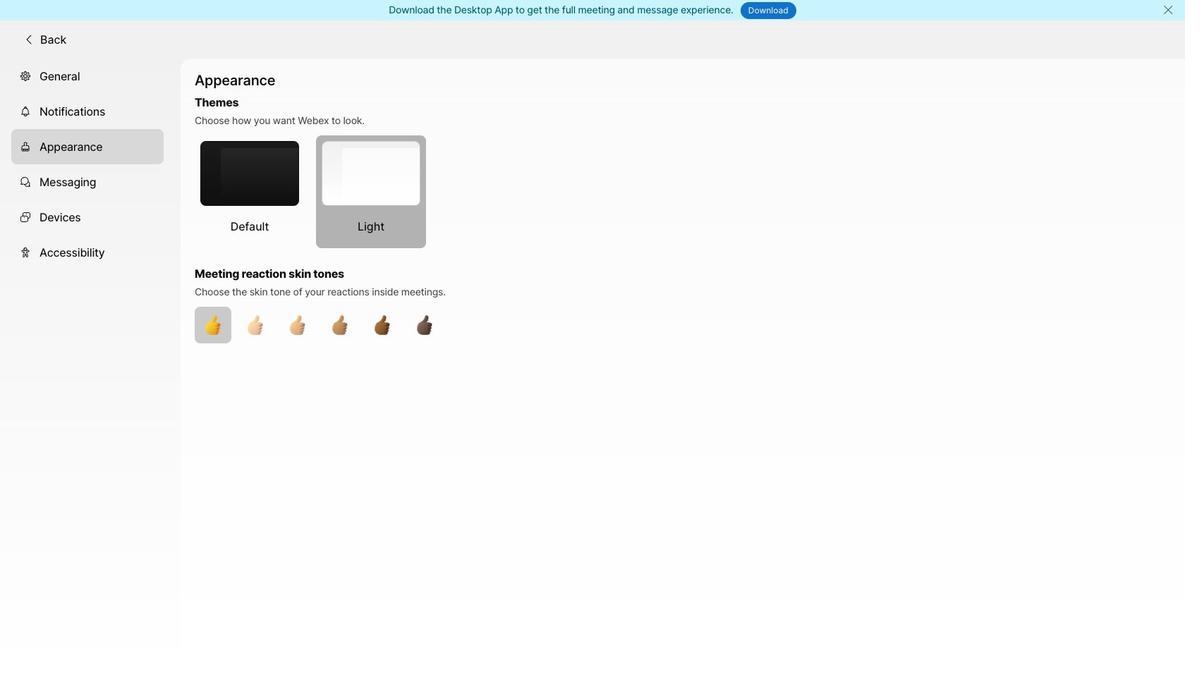 Task type: vqa. For each thing, say whether or not it's contained in the screenshot.
Webex TAB LIST
no



Task type: describe. For each thing, give the bounding box(es) containing it.
notifications tab
[[11, 94, 164, 129]]

cancel_16 image
[[1163, 4, 1174, 16]]

general tab
[[11, 58, 164, 94]]

settings navigation
[[0, 58, 181, 679]]

devices tab
[[11, 199, 164, 235]]



Task type: locate. For each thing, give the bounding box(es) containing it.
appearance tab
[[11, 129, 164, 164]]

accessibility tab
[[11, 235, 164, 270]]

messaging tab
[[11, 164, 164, 199]]

skin tone picker toolbar
[[195, 307, 967, 344]]



